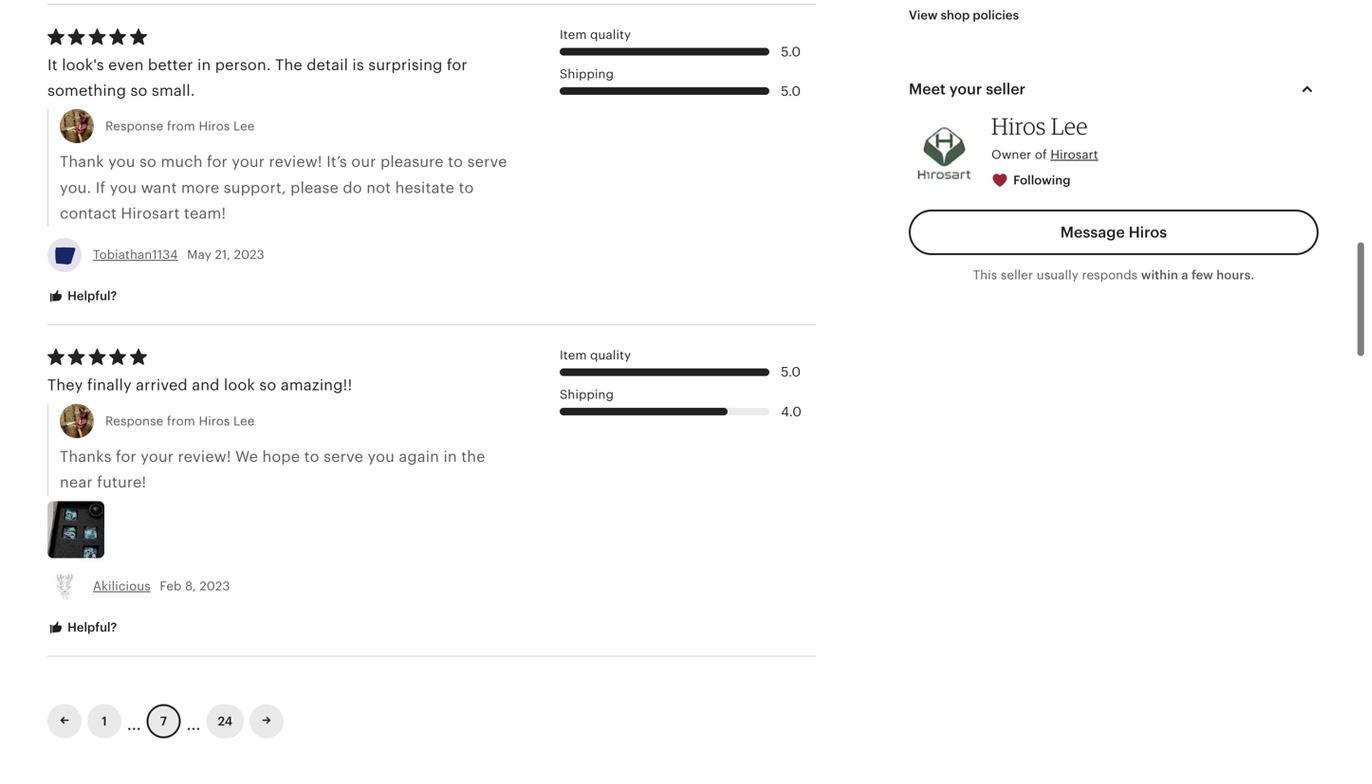Task type: locate. For each thing, give the bounding box(es) containing it.
helpful? button down akilicious
[[33, 609, 131, 644]]

detail
[[307, 54, 348, 71]]

hirosart down want
[[121, 203, 180, 220]]

we
[[235, 447, 258, 464]]

2 vertical spatial 5.0
[[781, 363, 801, 378]]

in right better
[[197, 54, 211, 71]]

you right if
[[110, 177, 137, 194]]

is
[[353, 54, 364, 71]]

helpful? down tobiathan1134
[[65, 287, 117, 301]]

review! left we
[[178, 447, 231, 464]]

0 horizontal spatial your
[[141, 447, 174, 464]]

to right hope
[[304, 447, 320, 464]]

… right the 7 link
[[187, 706, 201, 734]]

0 vertical spatial 5.0
[[781, 42, 801, 57]]

team!
[[184, 203, 226, 220]]

response
[[105, 117, 164, 132], [105, 412, 164, 426]]

not
[[367, 177, 391, 194]]

finally
[[87, 375, 132, 392]]

1 vertical spatial helpful?
[[65, 619, 117, 633]]

shop
[[941, 6, 970, 20]]

0 horizontal spatial in
[[197, 54, 211, 71]]

1 horizontal spatial review!
[[269, 152, 322, 169]]

1 vertical spatial review!
[[178, 447, 231, 464]]

tobiathan1134 may 21, 2023
[[93, 246, 265, 260]]

so up want
[[140, 152, 157, 169]]

this seller usually responds within a few hours.
[[973, 266, 1255, 281]]

for
[[447, 54, 468, 71], [207, 152, 228, 169], [116, 447, 137, 464]]

1 from from the top
[[167, 117, 195, 132]]

so
[[130, 80, 148, 97], [140, 152, 157, 169], [259, 375, 277, 392]]

2 vertical spatial to
[[304, 447, 320, 464]]

shipping for thank you so much for your review! it's our pleasure to serve you. if you want more support, please do not hesitate to contact hirosart team!
[[560, 65, 614, 79]]

better
[[148, 54, 193, 71]]

1 horizontal spatial serve
[[468, 152, 507, 169]]

0 vertical spatial response
[[105, 117, 164, 132]]

0 vertical spatial so
[[130, 80, 148, 97]]

quality
[[590, 26, 631, 40], [590, 346, 631, 361]]

1 horizontal spatial hirosart
[[1051, 146, 1099, 160]]

surprising
[[369, 54, 443, 71]]

2 … from the left
[[187, 706, 201, 734]]

serve
[[468, 152, 507, 169], [324, 447, 364, 464]]

1 quality from the top
[[590, 26, 631, 40]]

your up support,
[[232, 152, 265, 169]]

1 vertical spatial item
[[560, 346, 587, 361]]

0 horizontal spatial …
[[127, 706, 141, 734]]

seller right this
[[1001, 266, 1034, 281]]

0 vertical spatial response from hiros lee
[[105, 117, 255, 132]]

helpful? down akilicious
[[65, 619, 117, 633]]

0 horizontal spatial 2023
[[200, 578, 230, 592]]

your inside dropdown button
[[950, 79, 983, 96]]

1 vertical spatial item quality
[[560, 346, 631, 361]]

lee up the hirosart link on the right of page
[[1051, 110, 1088, 138]]

something
[[47, 80, 126, 97]]

please
[[291, 177, 339, 194]]

1 vertical spatial for
[[207, 152, 228, 169]]

1 vertical spatial response from hiros lee
[[105, 412, 255, 426]]

1 response from the top
[[105, 117, 164, 132]]

your up future!
[[141, 447, 174, 464]]

1 vertical spatial your
[[232, 152, 265, 169]]

1 vertical spatial serve
[[324, 447, 364, 464]]

1 horizontal spatial 2023
[[234, 246, 265, 260]]

2 horizontal spatial for
[[447, 54, 468, 71]]

0 vertical spatial for
[[447, 54, 468, 71]]

1 vertical spatial quality
[[590, 346, 631, 361]]

future!
[[97, 472, 146, 489]]

1 horizontal spatial for
[[207, 152, 228, 169]]

1 vertical spatial to
[[459, 177, 474, 194]]

from
[[167, 117, 195, 132], [167, 412, 195, 426]]

8,
[[185, 578, 196, 592]]

21,
[[215, 246, 231, 260]]

from up the much
[[167, 117, 195, 132]]

hiros up owner
[[992, 110, 1047, 138]]

1 5.0 from the top
[[781, 42, 801, 57]]

2023 right 8,
[[200, 578, 230, 592]]

so down even
[[130, 80, 148, 97]]

response for for
[[105, 412, 164, 426]]

your right meet
[[950, 79, 983, 96]]

helpful? button down tobiathan1134
[[33, 277, 131, 312]]

hirosart right of
[[1051, 146, 1099, 160]]

0 vertical spatial in
[[197, 54, 211, 71]]

2023 for akilicious feb 8, 2023
[[200, 578, 230, 592]]

serve right pleasure
[[468, 152, 507, 169]]

seller
[[986, 79, 1026, 96], [1001, 266, 1034, 281]]

review! inside thanks for your review! we hope to serve you again in the near future!
[[178, 447, 231, 464]]

2 helpful? button from the top
[[33, 609, 131, 644]]

hirosart inside the hiros lee owner of hirosart
[[1051, 146, 1099, 160]]

thank
[[60, 152, 104, 169]]

hiros
[[992, 110, 1047, 138], [199, 117, 230, 132], [1129, 222, 1168, 239], [199, 412, 230, 426]]

2 vertical spatial your
[[141, 447, 174, 464]]

for up future!
[[116, 447, 137, 464]]

for up the more
[[207, 152, 228, 169]]

in inside thanks for your review! we hope to serve you again in the near future!
[[444, 447, 457, 464]]

it
[[47, 54, 58, 71]]

2 quality from the top
[[590, 346, 631, 361]]

in left the in the left of the page
[[444, 447, 457, 464]]

1 vertical spatial shipping
[[560, 386, 614, 400]]

0 vertical spatial 2023
[[234, 246, 265, 260]]

you left again
[[368, 447, 395, 464]]

2 response from hiros lee from the top
[[105, 412, 255, 426]]

0 horizontal spatial review!
[[178, 447, 231, 464]]

2 shipping from the top
[[560, 386, 614, 400]]

1 vertical spatial so
[[140, 152, 157, 169]]

0 vertical spatial quality
[[590, 26, 631, 40]]

from down the they finally arrived and look so amazing!!
[[167, 412, 195, 426]]

0 horizontal spatial for
[[116, 447, 137, 464]]

1 item from the top
[[560, 26, 587, 40]]

7
[[161, 713, 167, 727]]

0 vertical spatial helpful?
[[65, 287, 117, 301]]

for inside thank you so much for your review! it's our pleasure to serve you. if you want more support, please do not hesitate to contact hirosart team!
[[207, 152, 228, 169]]

few
[[1192, 266, 1214, 281]]

following button
[[978, 161, 1087, 197]]

1 vertical spatial response
[[105, 412, 164, 426]]

hiros up the much
[[199, 117, 230, 132]]

1 vertical spatial helpful? button
[[33, 609, 131, 644]]

review!
[[269, 152, 322, 169], [178, 447, 231, 464]]

to right hesitate
[[459, 177, 474, 194]]

2 vertical spatial for
[[116, 447, 137, 464]]

you
[[108, 152, 135, 169], [110, 177, 137, 194], [368, 447, 395, 464]]

lee up we
[[233, 412, 255, 426]]

amazing!!
[[281, 375, 353, 392]]

1 item quality from the top
[[560, 26, 631, 40]]

owner
[[992, 146, 1032, 160]]

item quality for thanks for your review! we hope to serve you again in the near future!
[[560, 346, 631, 361]]

0 horizontal spatial serve
[[324, 447, 364, 464]]

2 from from the top
[[167, 412, 195, 426]]

0 vertical spatial item quality
[[560, 26, 631, 40]]

for right surprising
[[447, 54, 468, 71]]

serve right hope
[[324, 447, 364, 464]]

0 vertical spatial to
[[448, 152, 463, 169]]

you right thank
[[108, 152, 135, 169]]

2 horizontal spatial your
[[950, 79, 983, 96]]

so right look
[[259, 375, 277, 392]]

1 helpful? from the top
[[65, 287, 117, 301]]

0 vertical spatial serve
[[468, 152, 507, 169]]

2 helpful? from the top
[[65, 619, 117, 633]]

to up hesitate
[[448, 152, 463, 169]]

0 vertical spatial seller
[[986, 79, 1026, 96]]

hiros down and
[[199, 412, 230, 426]]

1 horizontal spatial in
[[444, 447, 457, 464]]

review! up please
[[269, 152, 322, 169]]

akilicious link
[[93, 578, 151, 592]]

look's
[[62, 54, 104, 71]]

1 horizontal spatial …
[[187, 706, 201, 734]]

0 vertical spatial item
[[560, 26, 587, 40]]

0 vertical spatial shipping
[[560, 65, 614, 79]]

2023
[[234, 246, 265, 260], [200, 578, 230, 592]]

2 response from the top
[[105, 412, 164, 426]]

helpful? for second helpful? 'button' from the bottom of the page
[[65, 287, 117, 301]]

5.0
[[781, 42, 801, 57], [781, 81, 801, 97], [781, 363, 801, 378]]

1 vertical spatial hirosart
[[121, 203, 180, 220]]

quality for thank you so much for your review! it's our pleasure to serve you. if you want more support, please do not hesitate to contact hirosart team!
[[590, 26, 631, 40]]

…
[[127, 706, 141, 734], [187, 706, 201, 734]]

2 vertical spatial so
[[259, 375, 277, 392]]

2023 right 21, on the left top of the page
[[234, 246, 265, 260]]

1 response from hiros lee from the top
[[105, 117, 255, 132]]

response from hiros lee down arrived
[[105, 412, 255, 426]]

response down small.
[[105, 117, 164, 132]]

24 link
[[206, 703, 244, 737]]

seller inside dropdown button
[[986, 79, 1026, 96]]

it's
[[327, 152, 347, 169]]

3 5.0 from the top
[[781, 363, 801, 378]]

1 vertical spatial 5.0
[[781, 81, 801, 97]]

for inside it look's even better in person. the detail is surprising for something so small.
[[447, 54, 468, 71]]

0 vertical spatial helpful? button
[[33, 277, 131, 312]]

2 item from the top
[[560, 346, 587, 361]]

seller up the hiros lee owner of hirosart
[[986, 79, 1026, 96]]

for inside thanks for your review! we hope to serve you again in the near future!
[[116, 447, 137, 464]]

in
[[197, 54, 211, 71], [444, 447, 457, 464]]

response down finally
[[105, 412, 164, 426]]

they
[[47, 375, 83, 392]]

2 vertical spatial you
[[368, 447, 395, 464]]

5.0 for thank you so much for your review! it's our pleasure to serve you. if you want more support, please do not hesitate to contact hirosart team!
[[781, 42, 801, 57]]

item
[[560, 26, 587, 40], [560, 346, 587, 361]]

1
[[102, 713, 107, 727]]

0 vertical spatial your
[[950, 79, 983, 96]]

0 horizontal spatial hirosart
[[121, 203, 180, 220]]

serve inside thank you so much for your review! it's our pleasure to serve you. if you want more support, please do not hesitate to contact hirosart team!
[[468, 152, 507, 169]]

response from hiros lee
[[105, 117, 255, 132], [105, 412, 255, 426]]

of
[[1035, 146, 1048, 160]]

view shop policies button
[[895, 0, 1034, 30]]

1 shipping from the top
[[560, 65, 614, 79]]

1 horizontal spatial your
[[232, 152, 265, 169]]

2 item quality from the top
[[560, 346, 631, 361]]

from for review!
[[167, 412, 195, 426]]

1 vertical spatial 2023
[[200, 578, 230, 592]]

7 link
[[147, 703, 181, 737]]

response from hiros lee for much
[[105, 117, 255, 132]]

2 5.0 from the top
[[781, 81, 801, 97]]

helpful? button
[[33, 277, 131, 312], [33, 609, 131, 644]]

0 vertical spatial review!
[[269, 152, 322, 169]]

want
[[141, 177, 177, 194]]

0 vertical spatial from
[[167, 117, 195, 132]]

hirosart
[[1051, 146, 1099, 160], [121, 203, 180, 220]]

lee
[[1051, 110, 1088, 138], [233, 117, 255, 132], [233, 412, 255, 426]]

0 vertical spatial hirosart
[[1051, 146, 1099, 160]]

1 vertical spatial in
[[444, 447, 457, 464]]

1 vertical spatial from
[[167, 412, 195, 426]]

to
[[448, 152, 463, 169], [459, 177, 474, 194], [304, 447, 320, 464]]

hiros up within
[[1129, 222, 1168, 239]]

response from hiros lee up the much
[[105, 117, 255, 132]]

helpful?
[[65, 287, 117, 301], [65, 619, 117, 633]]

lee down it look's even better in person. the detail is surprising for something so small.
[[233, 117, 255, 132]]

your
[[950, 79, 983, 96], [232, 152, 265, 169], [141, 447, 174, 464]]

lee for it look's even better in person. the detail is surprising for something so small.
[[233, 117, 255, 132]]

within
[[1142, 266, 1179, 281]]

meet your seller
[[909, 79, 1026, 96]]

… left "7"
[[127, 706, 141, 734]]



Task type: describe. For each thing, give the bounding box(es) containing it.
so inside it look's even better in person. the detail is surprising for something so small.
[[130, 80, 148, 97]]

hours.
[[1217, 266, 1255, 281]]

tobiathan1134
[[93, 246, 178, 260]]

responds
[[1082, 266, 1138, 281]]

lee inside the hiros lee owner of hirosart
[[1051, 110, 1088, 138]]

akilicious feb 8, 2023
[[93, 578, 230, 592]]

a
[[1182, 266, 1189, 281]]

review! inside thank you so much for your review! it's our pleasure to serve you. if you want more support, please do not hesitate to contact hirosart team!
[[269, 152, 322, 169]]

1 vertical spatial you
[[110, 177, 137, 194]]

our
[[351, 152, 376, 169]]

hope
[[262, 447, 300, 464]]

tobiathan1134 link
[[93, 246, 178, 260]]

again
[[399, 447, 440, 464]]

near
[[60, 472, 93, 489]]

following
[[1014, 171, 1071, 186]]

they finally arrived and look so amazing!!
[[47, 375, 353, 392]]

response from hiros lee for review!
[[105, 412, 255, 426]]

view
[[909, 6, 938, 20]]

much
[[161, 152, 203, 169]]

message hiros
[[1061, 222, 1168, 239]]

item for thanks for your review! we hope to serve you again in the near future!
[[560, 346, 587, 361]]

your inside thanks for your review! we hope to serve you again in the near future!
[[141, 447, 174, 464]]

the
[[275, 54, 303, 71]]

item for thank you so much for your review! it's our pleasure to serve you. if you want more support, please do not hesitate to contact hirosart team!
[[560, 26, 587, 40]]

response for you
[[105, 117, 164, 132]]

contact
[[60, 203, 117, 220]]

1 vertical spatial seller
[[1001, 266, 1034, 281]]

you inside thanks for your review! we hope to serve you again in the near future!
[[368, 447, 395, 464]]

if
[[96, 177, 106, 194]]

4.0
[[781, 402, 802, 417]]

akilicious added a photo of their purchase image
[[47, 500, 104, 556]]

the
[[461, 447, 486, 464]]

meet
[[909, 79, 946, 96]]

arrived
[[136, 375, 188, 392]]

hiros inside the hiros lee owner of hirosart
[[992, 110, 1047, 138]]

may
[[187, 246, 212, 260]]

it look's even better in person. the detail is surprising for something so small.
[[47, 54, 468, 97]]

do
[[343, 177, 362, 194]]

view shop policies
[[909, 6, 1019, 20]]

this
[[973, 266, 998, 281]]

quality for thanks for your review! we hope to serve you again in the near future!
[[590, 346, 631, 361]]

hirosart inside thank you so much for your review! it's our pleasure to serve you. if you want more support, please do not hesitate to contact hirosart team!
[[121, 203, 180, 220]]

0 vertical spatial you
[[108, 152, 135, 169]]

message hiros button
[[909, 208, 1319, 254]]

hiros inside button
[[1129, 222, 1168, 239]]

feb
[[160, 578, 182, 592]]

policies
[[973, 6, 1019, 20]]

your inside thank you so much for your review! it's our pleasure to serve you. if you want more support, please do not hesitate to contact hirosart team!
[[232, 152, 265, 169]]

24
[[218, 713, 233, 727]]

to inside thanks for your review! we hope to serve you again in the near future!
[[304, 447, 320, 464]]

person.
[[215, 54, 271, 71]]

pleasure
[[381, 152, 444, 169]]

you.
[[60, 177, 91, 194]]

thank you so much for your review! it's our pleasure to serve you. if you want more support, please do not hesitate to contact hirosart team!
[[60, 152, 507, 220]]

lee for they finally arrived and look so amazing!!
[[233, 412, 255, 426]]

hiros lee image
[[909, 115, 980, 187]]

item quality for thank you so much for your review! it's our pleasure to serve you. if you want more support, please do not hesitate to contact hirosart team!
[[560, 26, 631, 40]]

2023 for tobiathan1134 may 21, 2023
[[234, 246, 265, 260]]

shipping for thanks for your review! we hope to serve you again in the near future!
[[560, 386, 614, 400]]

akilicious
[[93, 578, 151, 592]]

1 helpful? button from the top
[[33, 277, 131, 312]]

small.
[[152, 80, 195, 97]]

in inside it look's even better in person. the detail is surprising for something so small.
[[197, 54, 211, 71]]

thanks for your review! we hope to serve you again in the near future!
[[60, 447, 486, 489]]

and
[[192, 375, 220, 392]]

support,
[[224, 177, 286, 194]]

1 … from the left
[[127, 706, 141, 734]]

helpful? for 2nd helpful? 'button' from the top of the page
[[65, 619, 117, 633]]

5.0 for thanks for your review! we hope to serve you again in the near future!
[[781, 363, 801, 378]]

more
[[181, 177, 220, 194]]

so inside thank you so much for your review! it's our pleasure to serve you. if you want more support, please do not hesitate to contact hirosart team!
[[140, 152, 157, 169]]

serve inside thanks for your review! we hope to serve you again in the near future!
[[324, 447, 364, 464]]

hiros lee owner of hirosart
[[992, 110, 1099, 160]]

even
[[108, 54, 144, 71]]

message
[[1061, 222, 1126, 239]]

thanks
[[60, 447, 112, 464]]

1 link
[[87, 703, 121, 737]]

look
[[224, 375, 255, 392]]

hesitate
[[395, 177, 455, 194]]

usually
[[1037, 266, 1079, 281]]

from for much
[[167, 117, 195, 132]]

hirosart link
[[1051, 146, 1099, 160]]

meet your seller button
[[892, 65, 1336, 110]]



Task type: vqa. For each thing, say whether or not it's contained in the screenshot.
bottommost to
yes



